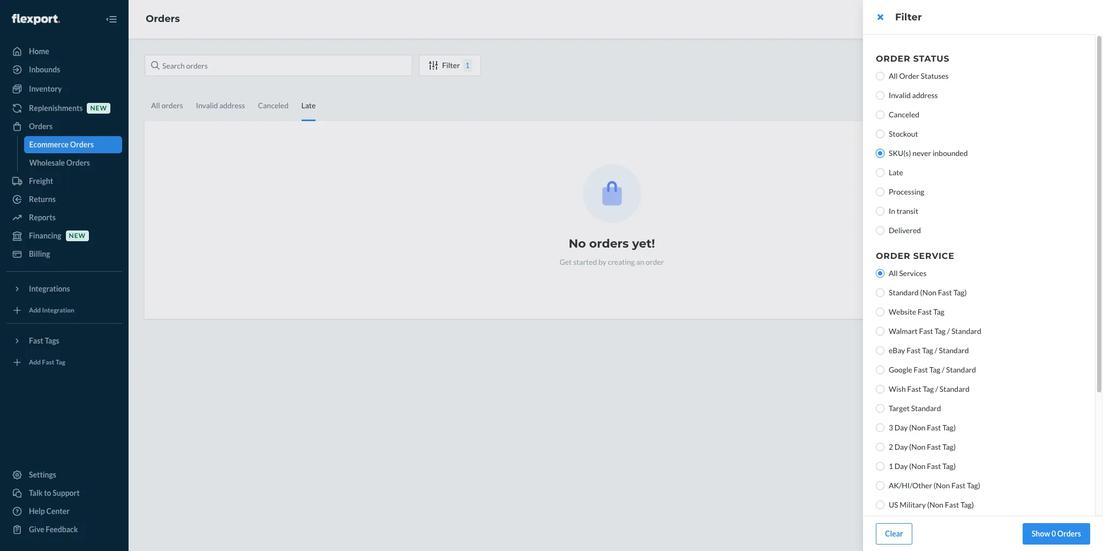 Task type: describe. For each thing, give the bounding box(es) containing it.
late
[[889, 168, 904, 177]]

day for 1
[[895, 462, 908, 471]]

fast up 2 day (non fast tag) on the bottom of the page
[[928, 423, 942, 432]]

fast right ebay
[[907, 346, 921, 355]]

ak/hi/other (non fast tag)
[[889, 481, 981, 490]]

standard up website in the right of the page
[[889, 288, 919, 297]]

tag for google
[[930, 365, 941, 374]]

us military (non fast tag)
[[889, 500, 975, 509]]

tag for ebay
[[923, 346, 934, 355]]

fast up ebay fast tag / standard
[[920, 327, 934, 336]]

(non for us
[[928, 500, 944, 509]]

target standard
[[889, 404, 942, 413]]

address
[[913, 91, 939, 100]]

all for order status
[[889, 71, 898, 80]]

order status
[[877, 54, 950, 64]]

close image
[[878, 13, 884, 21]]

processing
[[889, 187, 925, 196]]

inbounded
[[933, 149, 969, 158]]

tag) up us military (non fast tag)
[[968, 481, 981, 490]]

target
[[889, 404, 910, 413]]

fast down 'standard (non fast tag)' on the bottom of the page
[[918, 307, 933, 316]]

fast right wish
[[908, 384, 922, 394]]

/ for wish
[[936, 384, 939, 394]]

ebay fast tag / standard
[[889, 346, 970, 355]]

tag) for 1 day (non fast tag)
[[943, 462, 957, 471]]

standard for google fast tag / standard
[[947, 365, 977, 374]]

military
[[900, 500, 927, 509]]

tag) for 2 day (non fast tag)
[[943, 442, 957, 451]]

stockout
[[889, 129, 919, 138]]

walmart
[[889, 327, 918, 336]]

order for status
[[877, 54, 911, 64]]

wish fast tag / standard
[[889, 384, 970, 394]]

/ for google
[[943, 365, 945, 374]]

0
[[1052, 529, 1057, 538]]

tag for website
[[934, 307, 945, 316]]

fast up us military (non fast tag)
[[952, 481, 966, 490]]

status
[[914, 54, 950, 64]]

clear button
[[877, 523, 913, 545]]

(non up us military (non fast tag)
[[934, 481, 951, 490]]

order for service
[[877, 251, 911, 261]]

standard for walmart fast tag / standard
[[952, 327, 982, 336]]

(non up "website fast tag"
[[921, 288, 937, 297]]

(non for 3
[[910, 423, 926, 432]]

walmart fast tag / standard
[[889, 327, 982, 336]]

/ for walmart
[[948, 327, 951, 336]]

website
[[889, 307, 917, 316]]

show 0 orders
[[1032, 529, 1082, 538]]

fast up "website fast tag"
[[939, 288, 953, 297]]

show
[[1032, 529, 1051, 538]]

standard down the wish fast tag / standard
[[912, 404, 942, 413]]



Task type: locate. For each thing, give the bounding box(es) containing it.
3 day from the top
[[895, 462, 908, 471]]

day right 3
[[895, 423, 908, 432]]

in transit
[[889, 206, 919, 216]]

day for 2
[[895, 442, 908, 451]]

invalid
[[889, 91, 912, 100]]

tag) for 3 day (non fast tag)
[[943, 423, 957, 432]]

/ for ebay
[[935, 346, 938, 355]]

delivered
[[889, 226, 922, 235]]

invalid address
[[889, 91, 939, 100]]

services
[[900, 269, 927, 278]]

order down order status
[[900, 71, 920, 80]]

1 vertical spatial day
[[895, 442, 908, 451]]

day right 1
[[895, 462, 908, 471]]

filter
[[896, 11, 923, 23]]

(non down 2 day (non fast tag) on the bottom of the page
[[910, 462, 926, 471]]

transit
[[897, 206, 919, 216]]

tag) down 3 day (non fast tag)
[[943, 442, 957, 451]]

all left services at the right of the page
[[889, 269, 898, 278]]

tag) down ak/hi/other (non fast tag)
[[961, 500, 975, 509]]

/ down walmart fast tag / standard
[[935, 346, 938, 355]]

canceled
[[889, 110, 920, 119]]

service
[[914, 251, 955, 261]]

(non
[[921, 288, 937, 297], [910, 423, 926, 432], [910, 442, 926, 451], [910, 462, 926, 471], [934, 481, 951, 490], [928, 500, 944, 509]]

1
[[889, 462, 894, 471]]

clear
[[886, 529, 904, 538]]

(non for 2
[[910, 442, 926, 451]]

1 day from the top
[[895, 423, 908, 432]]

orders
[[1058, 529, 1082, 538]]

(non down ak/hi/other (non fast tag)
[[928, 500, 944, 509]]

1 day (non fast tag)
[[889, 462, 957, 471]]

google fast tag / standard
[[889, 365, 977, 374]]

day right the 2
[[895, 442, 908, 451]]

website fast tag
[[889, 307, 945, 316]]

/ down the google fast tag / standard
[[936, 384, 939, 394]]

fast up ak/hi/other (non fast tag)
[[928, 462, 942, 471]]

tag) down service
[[954, 288, 968, 297]]

None radio
[[877, 110, 885, 119], [877, 168, 885, 177], [877, 188, 885, 196], [877, 226, 885, 235], [877, 288, 885, 297], [877, 366, 885, 374], [877, 404, 885, 413], [877, 424, 885, 432], [877, 481, 885, 490], [877, 501, 885, 509], [877, 110, 885, 119], [877, 168, 885, 177], [877, 188, 885, 196], [877, 226, 885, 235], [877, 288, 885, 297], [877, 366, 885, 374], [877, 404, 885, 413], [877, 424, 885, 432], [877, 481, 885, 490], [877, 501, 885, 509]]

fast down 3 day (non fast tag)
[[928, 442, 942, 451]]

/
[[948, 327, 951, 336], [935, 346, 938, 355], [943, 365, 945, 374], [936, 384, 939, 394]]

tag for walmart
[[935, 327, 946, 336]]

tag up the google fast tag / standard
[[923, 346, 934, 355]]

statuses
[[921, 71, 949, 80]]

tag up the wish fast tag / standard
[[930, 365, 941, 374]]

0 vertical spatial day
[[895, 423, 908, 432]]

standard for wish fast tag / standard
[[940, 384, 970, 394]]

tag up walmart fast tag / standard
[[934, 307, 945, 316]]

2
[[889, 442, 894, 451]]

standard
[[889, 288, 919, 297], [952, 327, 982, 336], [940, 346, 970, 355], [947, 365, 977, 374], [940, 384, 970, 394], [912, 404, 942, 413]]

tag for wish
[[923, 384, 935, 394]]

in
[[889, 206, 896, 216]]

(non down target standard
[[910, 423, 926, 432]]

sku(s)
[[889, 149, 912, 158]]

never
[[913, 149, 932, 158]]

3 day (non fast tag)
[[889, 423, 957, 432]]

/ up ebay fast tag / standard
[[948, 327, 951, 336]]

0 vertical spatial order
[[877, 54, 911, 64]]

2 day (non fast tag)
[[889, 442, 957, 451]]

1 all from the top
[[889, 71, 898, 80]]

standard up ebay fast tag / standard
[[952, 327, 982, 336]]

order up all order statuses
[[877, 54, 911, 64]]

order service
[[877, 251, 955, 261]]

(non for 1
[[910, 462, 926, 471]]

tag) up ak/hi/other (non fast tag)
[[943, 462, 957, 471]]

2 all from the top
[[889, 269, 898, 278]]

fast right google
[[914, 365, 929, 374]]

fast down ak/hi/other (non fast tag)
[[946, 500, 960, 509]]

None radio
[[877, 72, 885, 80], [877, 91, 885, 100], [877, 130, 885, 138], [877, 149, 885, 158], [877, 207, 885, 216], [877, 269, 885, 278], [877, 308, 885, 316], [877, 327, 885, 336], [877, 346, 885, 355], [877, 385, 885, 394], [877, 443, 885, 451], [877, 462, 885, 471], [877, 72, 885, 80], [877, 91, 885, 100], [877, 130, 885, 138], [877, 149, 885, 158], [877, 207, 885, 216], [877, 269, 885, 278], [877, 308, 885, 316], [877, 327, 885, 336], [877, 346, 885, 355], [877, 385, 885, 394], [877, 443, 885, 451], [877, 462, 885, 471]]

standard down walmart fast tag / standard
[[940, 346, 970, 355]]

all
[[889, 71, 898, 80], [889, 269, 898, 278]]

standard down the google fast tag / standard
[[940, 384, 970, 394]]

(non down 3 day (non fast tag)
[[910, 442, 926, 451]]

2 day from the top
[[895, 442, 908, 451]]

order
[[877, 54, 911, 64], [900, 71, 920, 80], [877, 251, 911, 261]]

ebay
[[889, 346, 906, 355]]

tag
[[934, 307, 945, 316], [935, 327, 946, 336], [923, 346, 934, 355], [930, 365, 941, 374], [923, 384, 935, 394]]

all order statuses
[[889, 71, 949, 80]]

standard for ebay fast tag / standard
[[940, 346, 970, 355]]

google
[[889, 365, 913, 374]]

2 vertical spatial day
[[895, 462, 908, 471]]

tag)
[[954, 288, 968, 297], [943, 423, 957, 432], [943, 442, 957, 451], [943, 462, 957, 471], [968, 481, 981, 490], [961, 500, 975, 509]]

standard (non fast tag)
[[889, 288, 968, 297]]

0 vertical spatial all
[[889, 71, 898, 80]]

all up the invalid
[[889, 71, 898, 80]]

sku(s) never inbounded
[[889, 149, 969, 158]]

day for 3
[[895, 423, 908, 432]]

standard up the wish fast tag / standard
[[947, 365, 977, 374]]

tag down the google fast tag / standard
[[923, 384, 935, 394]]

fast
[[939, 288, 953, 297], [918, 307, 933, 316], [920, 327, 934, 336], [907, 346, 921, 355], [914, 365, 929, 374], [908, 384, 922, 394], [928, 423, 942, 432], [928, 442, 942, 451], [928, 462, 942, 471], [952, 481, 966, 490], [946, 500, 960, 509]]

all for order service
[[889, 269, 898, 278]]

3
[[889, 423, 894, 432]]

day
[[895, 423, 908, 432], [895, 442, 908, 451], [895, 462, 908, 471]]

ak/hi/other
[[889, 481, 933, 490]]

wish
[[889, 384, 906, 394]]

/ up the wish fast tag / standard
[[943, 365, 945, 374]]

order up all services
[[877, 251, 911, 261]]

all services
[[889, 269, 927, 278]]

tag) for us military (non fast tag)
[[961, 500, 975, 509]]

2 vertical spatial order
[[877, 251, 911, 261]]

us
[[889, 500, 899, 509]]

show 0 orders button
[[1023, 523, 1091, 545]]

1 vertical spatial all
[[889, 269, 898, 278]]

1 vertical spatial order
[[900, 71, 920, 80]]

tag up ebay fast tag / standard
[[935, 327, 946, 336]]

tag) up 2 day (non fast tag) on the bottom of the page
[[943, 423, 957, 432]]



Task type: vqa. For each thing, say whether or not it's contained in the screenshot.
Lot for Inventory - Lot tracking and FEFO (all products)
no



